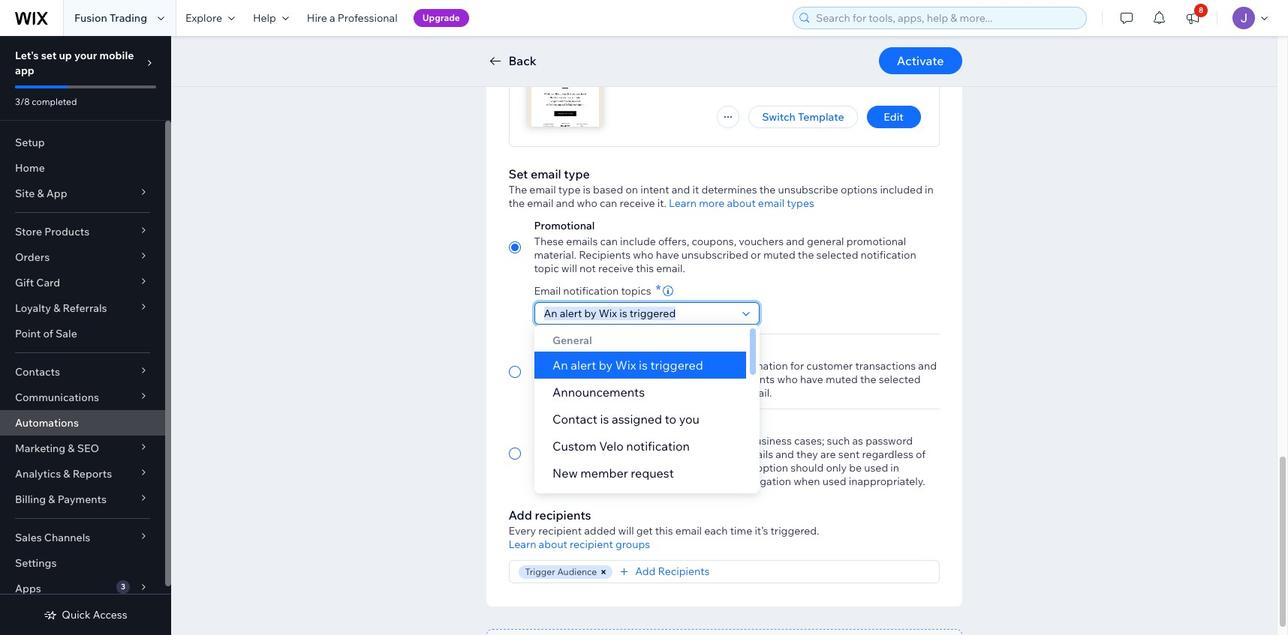 Task type: vqa. For each thing, say whether or not it's contained in the screenshot.
topmost it
yes



Task type: describe. For each thing, give the bounding box(es) containing it.
unable
[[636, 448, 669, 462]]

is inside the email type is based on intent and it determines the unsubscribe options included in the email and who can receive it.
[[583, 183, 591, 197]]

announcements
[[552, 385, 645, 400]]

essential
[[640, 360, 684, 373]]

order
[[622, 373, 648, 387]]

mute
[[684, 448, 709, 462]]

settings link
[[0, 551, 165, 577]]

0 vertical spatial critical
[[581, 419, 614, 432]]

upgrade button
[[413, 9, 469, 27]]

email. inside business transactional these emails provide essential business information for customer transactions and activities; such as order confirmations. recipients who have muted the selected email notification topic will not receive this email.
[[743, 387, 772, 400]]

0 vertical spatial only
[[674, 435, 695, 448]]

loyalty & referrals
[[15, 302, 107, 315]]

inappropriately.
[[849, 475, 925, 489]]

email down set email type
[[530, 183, 556, 197]]

store products button
[[0, 219, 165, 245]]

new member request
[[552, 466, 674, 481]]

more
[[699, 197, 725, 210]]

site & app
[[15, 187, 67, 200]]

preview image
[[527, 52, 602, 127]]

is inside option
[[639, 358, 647, 373]]

unsubscribe
[[778, 183, 838, 197]]

receive inside the email type is based on intent and it determines the unsubscribe options included in the email and who can receive it.
[[620, 197, 655, 210]]

cases
[[577, 475, 604, 489]]

trigger audience
[[525, 567, 597, 578]]

who for transactional
[[777, 373, 798, 387]]

1 vertical spatial as
[[852, 435, 863, 448]]

or
[[751, 248, 761, 262]]

receive inside business critical these emails should be sent only for critical business cases; such as password reset. recipients are unable to mute these emails and they are sent regardless of the recipient's consent to receive emails. this option should only be used in extreme cases as it may expose you to legal litigation when used inappropriately.
[[660, 462, 695, 475]]

new for new member signs up
[[552, 493, 577, 508]]

customer
[[806, 360, 853, 373]]

list box containing an alert by wix is triggered
[[534, 325, 759, 514]]

switch template button
[[749, 106, 858, 128]]

payments
[[58, 493, 107, 507]]

include
[[620, 235, 656, 248]]

trading
[[110, 11, 147, 25]]

will inside business transactional these emails provide essential business information for customer transactions and activities; such as order confirmations. recipients who have muted the selected email notification topic will not receive this email.
[[648, 387, 664, 400]]

& for billing
[[48, 493, 55, 507]]

orders
[[15, 251, 50, 264]]

3
[[121, 583, 125, 592]]

email left types
[[758, 197, 785, 210]]

add recipients button
[[617, 565, 710, 579]]

who inside promotional these emails can include offers, coupons, vouchers and general promotional material. recipients who have unsubscribed or muted the selected notification topic will not receive this email.
[[633, 248, 654, 262]]

add for recipients
[[635, 565, 656, 579]]

contacts
[[15, 366, 60, 379]]

velo
[[599, 439, 623, 454]]

muted inside business transactional these emails provide essential business information for customer transactions and activities; such as order confirmations. recipients who have muted the selected email notification topic will not receive this email.
[[826, 373, 858, 387]]

activate button
[[879, 47, 962, 74]]

for for information
[[790, 360, 804, 373]]

receive inside promotional these emails can include offers, coupons, vouchers and general promotional material. recipients who have unsubscribed or muted the selected notification topic will not receive this email.
[[598, 262, 634, 276]]

0 vertical spatial about
[[727, 197, 756, 210]]

offers,
[[658, 235, 689, 248]]

promotional
[[847, 235, 906, 248]]

0 horizontal spatial sent
[[651, 435, 672, 448]]

and inside promotional these emails can include offers, coupons, vouchers and general promotional material. recipients who have unsubscribed or muted the selected notification topic will not receive this email.
[[786, 235, 805, 248]]

emails inside business transactional these emails provide essential business information for customer transactions and activities; such as order confirmations. recipients who have muted the selected email notification topic will not receive this email.
[[566, 360, 598, 373]]

emails down contact
[[566, 435, 598, 448]]

member for request
[[580, 466, 628, 481]]

1 horizontal spatial critical
[[714, 435, 746, 448]]

0 horizontal spatial be
[[636, 435, 648, 448]]

1 horizontal spatial be
[[849, 462, 862, 475]]

Email notification topics field
[[539, 303, 738, 324]]

get
[[636, 525, 653, 538]]

1 horizontal spatial is
[[600, 412, 609, 427]]

communications button
[[0, 385, 165, 411]]

new for new member request
[[552, 466, 577, 481]]

1 horizontal spatial only
[[826, 462, 847, 475]]

activate
[[897, 53, 944, 68]]

these inside promotional these emails can include offers, coupons, vouchers and general promotional material. recipients who have unsubscribed or muted the selected notification topic will not receive this email.
[[534, 235, 564, 248]]

explore
[[185, 11, 222, 25]]

add for recipients
[[509, 508, 532, 523]]

business for business transactional these emails provide essential business information for customer transactions and activities; such as order confirmations. recipients who have muted the selected email notification topic will not receive this email.
[[534, 344, 578, 357]]

gift card button
[[0, 270, 165, 296]]

contact
[[552, 412, 597, 427]]

this inside business transactional these emails provide essential business information for customer transactions and activities; such as order confirmations. recipients who have muted the selected email notification topic will not receive this email.
[[723, 387, 741, 400]]

may
[[629, 475, 650, 489]]

activities;
[[534, 373, 581, 387]]

hire a professional
[[307, 11, 398, 25]]

emails up litigation at the right of the page
[[742, 448, 773, 462]]

topic inside business transactional these emails provide essential business information for customer transactions and activities; such as order confirmations. recipients who have muted the selected email notification topic will not receive this email.
[[621, 387, 646, 400]]

it.
[[657, 197, 667, 210]]

analytics & reports
[[15, 468, 112, 481]]

type for set email type
[[564, 167, 590, 182]]

app
[[46, 187, 67, 200]]

general
[[552, 334, 592, 348]]

recipient down recipients
[[538, 525, 582, 538]]

an
[[552, 358, 568, 373]]

home link
[[0, 155, 165, 181]]

& for marketing
[[68, 442, 75, 456]]

apps
[[15, 583, 41, 596]]

the inside promotional these emails can include offers, coupons, vouchers and general promotional material. recipients who have unsubscribed or muted the selected notification topic will not receive this email.
[[798, 248, 814, 262]]

learn about recipient groups link
[[509, 538, 650, 552]]

& for loyalty
[[53, 302, 60, 315]]

switch
[[762, 110, 796, 124]]

promotional
[[534, 219, 595, 233]]

you inside list box
[[679, 412, 699, 427]]

these for business critical
[[534, 435, 564, 448]]

and right "it."
[[672, 183, 690, 197]]

business transactional these emails provide essential business information for customer transactions and activities; such as order confirmations. recipients who have muted the selected email notification topic will not receive this email.
[[534, 344, 937, 400]]

learn inside "add recipients every recipient added will get this email each time it's triggered. learn about recipient groups"
[[509, 538, 536, 552]]

business for business critical these emails should be sent only for critical business cases; such as password reset. recipients are unable to mute these emails and they are sent regardless of the recipient's consent to receive emails. this option should only be used in extreme cases as it may expose you to legal litigation when used inappropriately.
[[534, 419, 578, 432]]

communications
[[15, 391, 99, 405]]

automations link
[[0, 411, 165, 436]]

email notification topics *
[[534, 282, 661, 299]]

emails inside promotional these emails can include offers, coupons, vouchers and general promotional material. recipients who have unsubscribed or muted the selected notification topic will not receive this email.
[[566, 235, 598, 248]]

3/8
[[15, 96, 30, 107]]

types
[[787, 197, 814, 210]]

1 horizontal spatial sent
[[838, 448, 860, 462]]

analytics
[[15, 468, 61, 481]]

extreme
[[534, 475, 574, 489]]

loyalty & referrals button
[[0, 296, 165, 321]]

new member signs up
[[552, 493, 677, 508]]

recipients down "add recipients every recipient added will get this email each time it's triggered. learn about recipient groups"
[[658, 565, 710, 579]]

settings
[[15, 557, 57, 571]]

custom velo notification
[[552, 439, 690, 454]]

cases;
[[794, 435, 825, 448]]

hire a professional link
[[298, 0, 407, 36]]

vouchers
[[739, 235, 784, 248]]

provide
[[600, 360, 638, 373]]

automations
[[15, 417, 79, 430]]

as inside business transactional these emails provide essential business information for customer transactions and activities; such as order confirmations. recipients who have muted the selected email notification topic will not receive this email.
[[609, 373, 619, 387]]

notification inside promotional these emails can include offers, coupons, vouchers and general promotional material. recipients who have unsubscribed or muted the selected notification topic will not receive this email.
[[861, 248, 916, 262]]

can inside promotional these emails can include offers, coupons, vouchers and general promotional material. recipients who have unsubscribed or muted the selected notification topic will not receive this email.
[[600, 235, 618, 248]]

expose
[[652, 475, 687, 489]]

help
[[253, 11, 276, 25]]

set
[[41, 49, 57, 62]]

quick
[[62, 609, 91, 622]]

the down set
[[509, 197, 525, 210]]

and up the promotional
[[556, 197, 575, 210]]

confirmations.
[[651, 373, 721, 387]]

back button
[[486, 52, 537, 70]]

upgrade
[[422, 12, 460, 23]]

material.
[[534, 248, 577, 262]]

triggered
[[650, 358, 703, 373]]

point of sale link
[[0, 321, 165, 347]]

about inside "add recipients every recipient added will get this email each time it's triggered. learn about recipient groups"
[[539, 538, 567, 552]]



Task type: locate. For each thing, give the bounding box(es) containing it.
emails
[[566, 235, 598, 248], [566, 360, 598, 373], [566, 435, 598, 448], [742, 448, 773, 462]]

0 vertical spatial can
[[600, 197, 617, 210]]

should down contact is assigned to you at bottom
[[600, 435, 633, 448]]

will up the email notification topics *
[[561, 262, 577, 276]]

recipients
[[579, 248, 631, 262], [723, 373, 775, 387], [564, 448, 616, 462], [658, 565, 710, 579]]

0 horizontal spatial topic
[[534, 262, 559, 276]]

site & app button
[[0, 181, 165, 206]]

& right the site
[[37, 187, 44, 200]]

by
[[599, 358, 612, 373]]

point
[[15, 327, 41, 341]]

recipients inside promotional these emails can include offers, coupons, vouchers and general promotional material. recipients who have unsubscribed or muted the selected notification topic will not receive this email.
[[579, 248, 631, 262]]

set email type
[[509, 167, 590, 182]]

email right the
[[527, 197, 554, 210]]

an alert by wix is triggered option
[[534, 352, 746, 379]]

general
[[807, 235, 844, 248]]

0 vertical spatial will
[[561, 262, 577, 276]]

business inside business transactional these emails provide essential business information for customer transactions and activities; such as order confirmations. recipients who have muted the selected email notification topic will not receive this email.
[[686, 360, 729, 373]]

fusion
[[74, 11, 107, 25]]

1 vertical spatial for
[[698, 435, 711, 448]]

1 vertical spatial up
[[663, 493, 677, 508]]

0 vertical spatial it
[[693, 183, 699, 197]]

learn more about email types
[[669, 197, 814, 210]]

it left may
[[620, 475, 627, 489]]

& for site
[[37, 187, 44, 200]]

who up the promotional
[[577, 197, 597, 210]]

member down velo
[[580, 466, 628, 481]]

0 vertical spatial such
[[583, 373, 606, 387]]

gift
[[15, 276, 34, 290]]

2 vertical spatial is
[[600, 412, 609, 427]]

contact is assigned to you
[[552, 412, 699, 427]]

2 member from the top
[[580, 493, 628, 508]]

the left recipient's
[[534, 462, 550, 475]]

0 horizontal spatial of
[[43, 327, 53, 341]]

sidebar element
[[0, 36, 171, 636]]

about up trigger audience
[[539, 538, 567, 552]]

0 horizontal spatial selected
[[816, 248, 858, 262]]

0 vertical spatial member
[[580, 466, 628, 481]]

these inside business critical these emails should be sent only for critical business cases; such as password reset. recipients are unable to mute these emails and they are sent regardless of the recipient's consent to receive emails. this option should only be used in extreme cases as it may expose you to legal litigation when used inappropriately.
[[534, 435, 564, 448]]

set
[[509, 167, 528, 182]]

1 horizontal spatial this
[[655, 525, 673, 538]]

0 vertical spatial type
[[564, 167, 590, 182]]

have inside business transactional these emails provide essential business information for customer transactions and activities; such as order confirmations. recipients who have muted the selected email notification topic will not receive this email.
[[800, 373, 823, 387]]

it inside business critical these emails should be sent only for critical business cases; such as password reset. recipients are unable to mute these emails and they are sent regardless of the recipient's consent to receive emails. this option should only be used in extreme cases as it may expose you to legal litigation when used inappropriately.
[[620, 475, 627, 489]]

not inside business transactional these emails provide essential business information for customer transactions and activities; such as order confirmations. recipients who have muted the selected email notification topic will not receive this email.
[[666, 387, 683, 400]]

1 member from the top
[[580, 466, 628, 481]]

2 vertical spatial this
[[655, 525, 673, 538]]

notification right email
[[563, 285, 619, 298]]

email. inside promotional these emails can include offers, coupons, vouchers and general promotional material. recipients who have unsubscribed or muted the selected notification topic will not receive this email.
[[656, 262, 685, 276]]

marketing & seo
[[15, 442, 99, 456]]

member down cases
[[580, 493, 628, 508]]

are right they
[[821, 448, 836, 462]]

recipient up "audience"
[[570, 538, 613, 552]]

2 vertical spatial these
[[534, 435, 564, 448]]

new down extreme on the left bottom of the page
[[552, 493, 577, 508]]

1 vertical spatial have
[[800, 373, 823, 387]]

should down cases;
[[791, 462, 824, 475]]

1 vertical spatial type
[[558, 183, 581, 197]]

coupons,
[[692, 235, 737, 248]]

1 vertical spatial is
[[639, 358, 647, 373]]

billing & payments button
[[0, 487, 165, 513]]

in inside the email type is based on intent and it determines the unsubscribe options included in the email and who can receive it.
[[925, 183, 934, 197]]

these
[[534, 235, 564, 248], [534, 360, 564, 373], [534, 435, 564, 448]]

0 vertical spatial learn
[[669, 197, 697, 210]]

they
[[796, 448, 818, 462]]

1 vertical spatial topic
[[621, 387, 646, 400]]

1 horizontal spatial should
[[791, 462, 824, 475]]

each
[[704, 525, 728, 538]]

0 horizontal spatial add
[[509, 508, 532, 523]]

the inside business transactional these emails provide essential business information for customer transactions and activities; such as order confirmations. recipients who have muted the selected email notification topic will not receive this email.
[[860, 373, 876, 387]]

custom
[[552, 439, 596, 454]]

notification up request
[[626, 439, 690, 454]]

can left include
[[600, 235, 618, 248]]

be down assigned at the bottom of page
[[636, 435, 648, 448]]

in right included
[[925, 183, 934, 197]]

for inside business critical these emails should be sent only for critical business cases; such as password reset. recipients are unable to mute these emails and they are sent regardless of the recipient's consent to receive emails. this option should only be used in extreme cases as it may expose you to legal litigation when used inappropriately.
[[698, 435, 711, 448]]

business inside business transactional these emails provide essential business information for customer transactions and activities; such as order confirmations. recipients who have muted the selected email notification topic will not receive this email.
[[534, 344, 578, 357]]

in down password
[[891, 462, 899, 475]]

0 vertical spatial as
[[609, 373, 619, 387]]

topic inside promotional these emails can include offers, coupons, vouchers and general promotional material. recipients who have unsubscribed or muted the selected notification topic will not receive this email.
[[534, 262, 559, 276]]

0 vertical spatial muted
[[763, 248, 796, 262]]

only right the unable
[[674, 435, 695, 448]]

recipients up the email notification topics *
[[579, 248, 631, 262]]

1 horizontal spatial used
[[864, 462, 888, 475]]

0 horizontal spatial are
[[618, 448, 633, 462]]

who left customer
[[777, 373, 798, 387]]

0 horizontal spatial business
[[686, 360, 729, 373]]

0 horizontal spatial who
[[577, 197, 597, 210]]

will left get
[[618, 525, 634, 538]]

0 vertical spatial is
[[583, 183, 591, 197]]

1 horizontal spatial add
[[635, 565, 656, 579]]

1 horizontal spatial up
[[663, 493, 677, 508]]

0 horizontal spatial will
[[561, 262, 577, 276]]

0 vertical spatial be
[[636, 435, 648, 448]]

topic
[[534, 262, 559, 276], [621, 387, 646, 400]]

wix
[[615, 358, 636, 373]]

time
[[730, 525, 752, 538]]

email left each
[[676, 525, 702, 538]]

will down essential
[[648, 387, 664, 400]]

these inside business transactional these emails provide essential business information for customer transactions and activities; such as order confirmations. recipients who have muted the selected email notification topic will not receive this email.
[[534, 360, 564, 373]]

used right 'when'
[[823, 475, 847, 489]]

this up topics
[[636, 262, 654, 276]]

to left mute
[[672, 448, 682, 462]]

new
[[552, 466, 577, 481], [552, 493, 577, 508]]

0 horizontal spatial up
[[59, 49, 72, 62]]

0 horizontal spatial only
[[674, 435, 695, 448]]

reset.
[[534, 448, 561, 462]]

selected inside business transactional these emails provide essential business information for customer transactions and activities; such as order confirmations. recipients who have muted the selected email notification topic will not receive this email.
[[879, 373, 921, 387]]

home
[[15, 161, 45, 175]]

list box
[[534, 325, 759, 514]]

Search for tools, apps, help & more... field
[[812, 8, 1082, 29]]

card
[[36, 276, 60, 290]]

add up every
[[509, 508, 532, 523]]

emails down the promotional
[[566, 235, 598, 248]]

it inside the email type is based on intent and it determines the unsubscribe options included in the email and who can receive it.
[[693, 183, 699, 197]]

for inside business transactional these emails provide essential business information for customer transactions and activities; such as order confirmations. recipients who have muted the selected email notification topic will not receive this email.
[[790, 360, 804, 373]]

1 vertical spatial not
[[666, 387, 683, 400]]

products
[[44, 225, 89, 239]]

receive left "it."
[[620, 197, 655, 210]]

receive down "triggered"
[[685, 387, 720, 400]]

you inside business critical these emails should be sent only for critical business cases; such as password reset. recipients are unable to mute these emails and they are sent regardless of the recipient's consent to receive emails. this option should only be used in extreme cases as it may expose you to legal litigation when used inappropriately.
[[689, 475, 707, 489]]

and left general at top
[[786, 235, 805, 248]]

such inside business critical these emails should be sent only for critical business cases; such as password reset. recipients are unable to mute these emails and they are sent regardless of the recipient's consent to receive emails. this option should only be used in extreme cases as it may expose you to legal litigation when used inappropriately.
[[827, 435, 850, 448]]

2 business from the top
[[534, 419, 578, 432]]

1 horizontal spatial muted
[[826, 373, 858, 387]]

1 horizontal spatial learn
[[669, 197, 697, 210]]

2 horizontal spatial this
[[723, 387, 741, 400]]

recipients up cases
[[564, 448, 616, 462]]

have right information
[[800, 373, 823, 387]]

emails.
[[697, 462, 732, 475]]

1 vertical spatial these
[[534, 360, 564, 373]]

in
[[925, 183, 934, 197], [891, 462, 899, 475]]

add down groups
[[635, 565, 656, 579]]

reports
[[73, 468, 112, 481]]

2 horizontal spatial is
[[639, 358, 647, 373]]

1 horizontal spatial for
[[790, 360, 804, 373]]

1 new from the top
[[552, 466, 577, 481]]

0 vertical spatial should
[[600, 435, 633, 448]]

the email type is based on intent and it determines the unsubscribe options included in the email and who can receive it.
[[509, 183, 934, 210]]

of left sale at bottom
[[43, 327, 53, 341]]

1 vertical spatial it
[[620, 475, 627, 489]]

critical
[[581, 419, 614, 432], [714, 435, 746, 448]]

type for the email type is based on intent and it determines the unsubscribe options included in the email and who can receive it.
[[558, 183, 581, 197]]

member for signs
[[580, 493, 628, 508]]

access
[[93, 609, 127, 622]]

1 horizontal spatial of
[[916, 448, 926, 462]]

0 vertical spatial up
[[59, 49, 72, 62]]

0 horizontal spatial not
[[580, 262, 596, 276]]

1 these from the top
[[534, 235, 564, 248]]

who left the offers,
[[633, 248, 654, 262]]

receive inside business transactional these emails provide essential business information for customer transactions and activities; such as order confirmations. recipients who have muted the selected email notification topic will not receive this email.
[[685, 387, 720, 400]]

marketing
[[15, 442, 65, 456]]

not up the email notification topics *
[[580, 262, 596, 276]]

1 vertical spatial such
[[827, 435, 850, 448]]

learn up trigger
[[509, 538, 536, 552]]

such inside business transactional these emails provide essential business information for customer transactions and activities; such as order confirmations. recipients who have muted the selected email notification topic will not receive this email.
[[583, 373, 606, 387]]

of inside business critical these emails should be sent only for critical business cases; such as password reset. recipients are unable to mute these emails and they are sent regardless of the recipient's consent to receive emails. this option should only be used in extreme cases as it may expose you to legal litigation when used inappropriately.
[[916, 448, 926, 462]]

for left customer
[[790, 360, 804, 373]]

groups
[[616, 538, 650, 552]]

0 horizontal spatial it
[[620, 475, 627, 489]]

learn right "it."
[[669, 197, 697, 210]]

recipients inside business critical these emails should be sent only for critical business cases; such as password reset. recipients are unable to mute these emails and they are sent regardless of the recipient's consent to receive emails. this option should only be used in extreme cases as it may expose you to legal litigation when used inappropriately.
[[564, 448, 616, 462]]

0 vertical spatial this
[[636, 262, 654, 276]]

information
[[731, 360, 788, 373]]

litigation
[[748, 475, 791, 489]]

0 horizontal spatial is
[[583, 183, 591, 197]]

up right the set
[[59, 49, 72, 62]]

recipients inside business transactional these emails provide essential business information for customer transactions and activities; such as order confirmations. recipients who have muted the selected email notification topic will not receive this email.
[[723, 373, 775, 387]]

edit
[[884, 110, 904, 124]]

1 horizontal spatial are
[[821, 448, 836, 462]]

for left 'these'
[[698, 435, 711, 448]]

for for only
[[698, 435, 711, 448]]

sale
[[56, 327, 77, 341]]

email down an
[[534, 387, 561, 400]]

1 horizontal spatial have
[[800, 373, 823, 387]]

will inside "add recipients every recipient added will get this email each time it's triggered. learn about recipient groups"
[[618, 525, 634, 538]]

1 vertical spatial business
[[534, 419, 578, 432]]

used
[[864, 462, 888, 475], [823, 475, 847, 489]]

and inside business transactional these emails provide essential business information for customer transactions and activities; such as order confirmations. recipients who have muted the selected email notification topic will not receive this email.
[[918, 360, 937, 373]]

& right billing
[[48, 493, 55, 507]]

& for analytics
[[63, 468, 70, 481]]

channels
[[44, 532, 90, 545]]

1 vertical spatial selected
[[879, 373, 921, 387]]

notification right general at top
[[861, 248, 916, 262]]

1 vertical spatial who
[[633, 248, 654, 262]]

options
[[841, 183, 878, 197]]

and left they
[[776, 448, 794, 462]]

0 vertical spatial email.
[[656, 262, 685, 276]]

email inside "add recipients every recipient added will get this email each time it's triggered. learn about recipient groups"
[[676, 525, 702, 538]]

promotional these emails can include offers, coupons, vouchers and general promotional material. recipients who have unsubscribed or muted the selected notification topic will not receive this email.
[[534, 219, 916, 276]]

alert
[[570, 358, 596, 373]]

be left regardless
[[849, 462, 862, 475]]

0 vertical spatial add
[[509, 508, 532, 523]]

*
[[656, 282, 661, 299]]

is right the wix
[[639, 358, 647, 373]]

add inside "add recipients every recipient added will get this email each time it's triggered. learn about recipient groups"
[[509, 508, 532, 523]]

1 vertical spatial can
[[600, 235, 618, 248]]

only right they
[[826, 462, 847, 475]]

to inside list box
[[665, 412, 676, 427]]

selected inside promotional these emails can include offers, coupons, vouchers and general promotional material. recipients who have unsubscribed or muted the selected notification topic will not receive this email.
[[816, 248, 858, 262]]

this right get
[[655, 525, 673, 538]]

business up option on the bottom right
[[749, 435, 792, 448]]

1 horizontal spatial business
[[749, 435, 792, 448]]

not down "triggered"
[[666, 387, 683, 400]]

not inside promotional these emails can include offers, coupons, vouchers and general promotional material. recipients who have unsubscribed or muted the selected notification topic will not receive this email.
[[580, 262, 596, 276]]

add recipients every recipient added will get this email each time it's triggered. learn about recipient groups
[[509, 508, 819, 552]]

0 horizontal spatial such
[[583, 373, 606, 387]]

and inside business critical these emails should be sent only for critical business cases; such as password reset. recipients are unable to mute these emails and they are sent regardless of the recipient's consent to receive emails. this option should only be used in extreme cases as it may expose you to legal litigation when used inappropriately.
[[776, 448, 794, 462]]

1 are from the left
[[618, 448, 633, 462]]

business inside business critical these emails should be sent only for critical business cases; such as password reset. recipients are unable to mute these emails and they are sent regardless of the recipient's consent to receive emails. this option should only be used in extreme cases as it may expose you to legal litigation when used inappropriately.
[[749, 435, 792, 448]]

0 vertical spatial you
[[679, 412, 699, 427]]

can left on at the top left
[[600, 197, 617, 210]]

notification inside list box
[[626, 439, 690, 454]]

business up an
[[534, 344, 578, 357]]

2 vertical spatial will
[[618, 525, 634, 538]]

setup
[[15, 136, 45, 149]]

1 vertical spatial learn
[[509, 538, 536, 552]]

0 horizontal spatial email.
[[656, 262, 685, 276]]

such
[[583, 373, 606, 387], [827, 435, 850, 448]]

in inside business critical these emails should be sent only for critical business cases; such as password reset. recipients are unable to mute these emails and they are sent regardless of the recipient's consent to receive emails. this option should only be used in extreme cases as it may expose you to legal litigation when used inappropriately.
[[891, 462, 899, 475]]

these down the promotional
[[534, 235, 564, 248]]

0 vertical spatial for
[[790, 360, 804, 373]]

will inside promotional these emails can include offers, coupons, vouchers and general promotional material. recipients who have unsubscribed or muted the selected notification topic will not receive this email.
[[561, 262, 577, 276]]

it left determines
[[693, 183, 699, 197]]

muted inside promotional these emails can include offers, coupons, vouchers and general promotional material. recipients who have unsubscribed or muted the selected notification topic will not receive this email.
[[763, 248, 796, 262]]

who for email
[[577, 197, 597, 210]]

have up *
[[656, 248, 679, 262]]

1 vertical spatial you
[[689, 475, 707, 489]]

0 horizontal spatial this
[[636, 262, 654, 276]]

topic up email
[[534, 262, 559, 276]]

have inside promotional these emails can include offers, coupons, vouchers and general promotional material. recipients who have unsubscribed or muted the selected notification topic will not receive this email.
[[656, 248, 679, 262]]

2 vertical spatial who
[[777, 373, 798, 387]]

the right vouchers
[[798, 248, 814, 262]]

& left reports
[[63, 468, 70, 481]]

1 vertical spatial in
[[891, 462, 899, 475]]

is left based
[[583, 183, 591, 197]]

help button
[[244, 0, 298, 36]]

used down password
[[864, 462, 888, 475]]

it's
[[755, 525, 768, 538]]

selected up password
[[879, 373, 921, 387]]

sales channels button
[[0, 526, 165, 551]]

notification inside business transactional these emails provide essential business information for customer transactions and activities; such as order confirmations. recipients who have muted the selected email notification topic will not receive this email.
[[563, 387, 619, 400]]

such left the wix
[[583, 373, 606, 387]]

1 horizontal spatial it
[[693, 183, 699, 197]]

3 these from the top
[[534, 435, 564, 448]]

about
[[727, 197, 756, 210], [539, 538, 567, 552]]

who inside business transactional these emails provide essential business information for customer transactions and activities; such as order confirmations. recipients who have muted the selected email notification topic will not receive this email.
[[777, 373, 798, 387]]

business inside business critical these emails should be sent only for critical business cases; such as password reset. recipients are unable to mute these emails and they are sent regardless of the recipient's consent to receive emails. this option should only be used in extreme cases as it may expose you to legal litigation when used inappropriately.
[[534, 419, 578, 432]]

recipients right confirmations.
[[723, 373, 775, 387]]

is down 'announcements'
[[600, 412, 609, 427]]

of inside sidebar element
[[43, 327, 53, 341]]

this inside promotional these emails can include offers, coupons, vouchers and general promotional material. recipients who have unsubscribed or muted the selected notification topic will not receive this email.
[[636, 262, 654, 276]]

the inside business critical these emails should be sent only for critical business cases; such as password reset. recipients are unable to mute these emails and they are sent regardless of the recipient's consent to receive emails. this option should only be used in extreme cases as it may expose you to legal litigation when used inappropriately.
[[534, 462, 550, 475]]

topic up assigned at the bottom of page
[[621, 387, 646, 400]]

2 these from the top
[[534, 360, 564, 373]]

legal
[[722, 475, 746, 489]]

1 vertical spatial critical
[[714, 435, 746, 448]]

selected down options
[[816, 248, 858, 262]]

transactions
[[855, 360, 916, 373]]

2 new from the top
[[552, 493, 577, 508]]

option
[[757, 462, 788, 475]]

1 horizontal spatial selected
[[879, 373, 921, 387]]

based
[[593, 183, 623, 197]]

0 horizontal spatial have
[[656, 248, 679, 262]]

muted
[[763, 248, 796, 262], [826, 373, 858, 387]]

0 horizontal spatial muted
[[763, 248, 796, 262]]

0 horizontal spatial used
[[823, 475, 847, 489]]

1 business from the top
[[534, 344, 578, 357]]

1 vertical spatial of
[[916, 448, 926, 462]]

2 horizontal spatial will
[[648, 387, 664, 400]]

sent
[[651, 435, 672, 448], [838, 448, 860, 462]]

be
[[636, 435, 648, 448], [849, 462, 862, 475]]

email right set
[[531, 167, 561, 182]]

email. down information
[[743, 387, 772, 400]]

to left legal
[[710, 475, 720, 489]]

it
[[693, 183, 699, 197], [620, 475, 627, 489]]

0 vertical spatial topic
[[534, 262, 559, 276]]

0 vertical spatial have
[[656, 248, 679, 262]]

1 horizontal spatial will
[[618, 525, 634, 538]]

back
[[509, 53, 537, 68]]

can inside the email type is based on intent and it determines the unsubscribe options included in the email and who can receive it.
[[600, 197, 617, 210]]

and
[[672, 183, 690, 197], [556, 197, 575, 210], [786, 235, 805, 248], [918, 360, 937, 373], [776, 448, 794, 462]]

type inside the email type is based on intent and it determines the unsubscribe options included in the email and who can receive it.
[[558, 183, 581, 197]]

are up new member request
[[618, 448, 633, 462]]

and right "transactions"
[[918, 360, 937, 373]]

1 vertical spatial email.
[[743, 387, 772, 400]]

notification
[[861, 248, 916, 262], [563, 285, 619, 298], [563, 387, 619, 400], [626, 439, 690, 454]]

up inside list box
[[663, 493, 677, 508]]

who inside the email type is based on intent and it determines the unsubscribe options included in the email and who can receive it.
[[577, 197, 597, 210]]

to right the consent
[[647, 462, 657, 475]]

transactional
[[581, 344, 645, 357]]

&
[[37, 187, 44, 200], [53, 302, 60, 315], [68, 442, 75, 456], [63, 468, 70, 481], [48, 493, 55, 507]]

you up mute
[[679, 412, 699, 427]]

this inside "add recipients every recipient added will get this email each time it's triggered. learn about recipient groups"
[[655, 525, 673, 538]]

notification down alert
[[563, 387, 619, 400]]

these left alert
[[534, 360, 564, 373]]

1 horizontal spatial not
[[666, 387, 683, 400]]

0 vertical spatial selected
[[816, 248, 858, 262]]

site
[[15, 187, 35, 200]]

switch template
[[762, 110, 844, 124]]

added
[[584, 525, 616, 538]]

& right loyalty
[[53, 302, 60, 315]]

type down set email type
[[558, 183, 581, 197]]

template
[[798, 110, 844, 124]]

seo
[[77, 442, 99, 456]]

referrals
[[63, 302, 107, 315]]

this down information
[[723, 387, 741, 400]]

2 are from the left
[[821, 448, 836, 462]]

of right regardless
[[916, 448, 926, 462]]

0 horizontal spatial critical
[[581, 419, 614, 432]]

email inside business transactional these emails provide essential business information for customer transactions and activities; such as order confirmations. recipients who have muted the selected email notification topic will not receive this email.
[[534, 387, 561, 400]]

1 horizontal spatial who
[[633, 248, 654, 262]]

receive up the email notification topics *
[[598, 262, 634, 276]]

sent left regardless
[[838, 448, 860, 462]]

1 vertical spatial this
[[723, 387, 741, 400]]

the left types
[[760, 183, 776, 197]]

1 vertical spatial new
[[552, 493, 577, 508]]

notification inside the email notification topics *
[[563, 285, 619, 298]]

up down the expose
[[663, 493, 677, 508]]

0 vertical spatial who
[[577, 197, 597, 210]]

0 vertical spatial not
[[580, 262, 596, 276]]

such right cases;
[[827, 435, 850, 448]]

critical up velo
[[581, 419, 614, 432]]

type up the promotional
[[564, 167, 590, 182]]

point of sale
[[15, 327, 77, 341]]

up inside let's set up your mobile app
[[59, 49, 72, 62]]

you down mute
[[689, 475, 707, 489]]

0 vertical spatial of
[[43, 327, 53, 341]]

signs
[[630, 493, 660, 508]]

these for business transactional
[[534, 360, 564, 373]]

loyalty
[[15, 302, 51, 315]]

2 vertical spatial as
[[607, 475, 618, 489]]

business up custom at left bottom
[[534, 419, 578, 432]]

2 horizontal spatial who
[[777, 373, 798, 387]]



